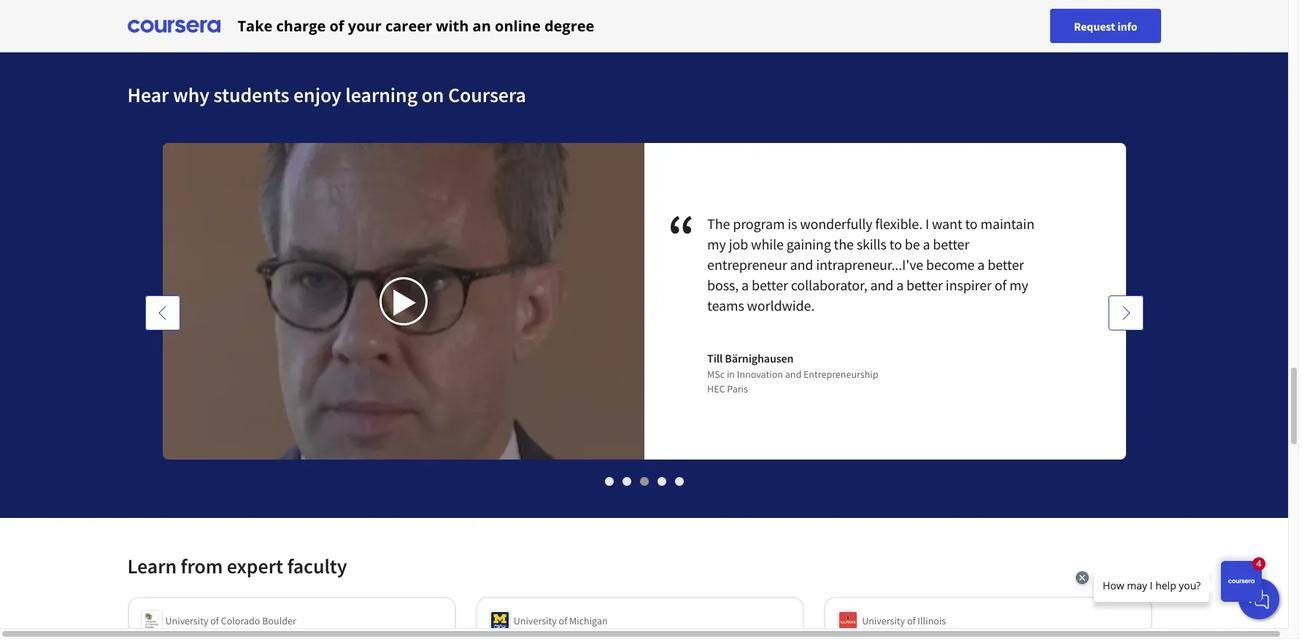 Task type: describe. For each thing, give the bounding box(es) containing it.
the
[[834, 235, 854, 253]]

university for university of illinois
[[863, 615, 906, 628]]

on
[[422, 82, 444, 108]]

request info button
[[1051, 9, 1162, 43]]

students
[[214, 82, 290, 108]]

"
[[668, 199, 708, 272]]

and inside till bärnighausen msc in innovation and entrepreneurship hec paris
[[786, 368, 802, 381]]

program
[[733, 215, 785, 233]]

1 vertical spatial my
[[1010, 276, 1029, 294]]

expert
[[227, 554, 283, 580]]

with
[[436, 16, 469, 35]]

previous image
[[155, 306, 170, 321]]

learn
[[127, 554, 177, 580]]

university of michigan
[[514, 615, 608, 628]]

learn from expert faculty
[[127, 554, 347, 580]]

job
[[729, 235, 749, 253]]

previous testimonial element
[[145, 296, 180, 640]]

a up inspirer
[[978, 256, 985, 274]]

info
[[1118, 19, 1138, 33]]

i
[[926, 215, 930, 233]]

university for university of michigan
[[514, 615, 557, 628]]

online
[[495, 16, 541, 35]]

why
[[173, 82, 210, 108]]

next testimonial element
[[1109, 296, 1144, 640]]

0 vertical spatial and
[[791, 256, 814, 274]]

of for university of michigan
[[559, 615, 568, 628]]

your
[[348, 16, 382, 35]]

degree
[[545, 16, 595, 35]]

in
[[727, 368, 735, 381]]

bärnighausen
[[725, 351, 794, 366]]

a right be
[[923, 235, 931, 253]]

better down the become
[[907, 276, 943, 294]]

university for university of colorado boulder
[[165, 615, 208, 628]]

colorado
[[221, 615, 260, 628]]

chat with us image
[[1248, 588, 1271, 611]]

a down entrepreneur
[[742, 276, 749, 294]]

skills
[[857, 235, 887, 253]]

collaborator,
[[791, 276, 868, 294]]

the
[[708, 215, 731, 233]]

boulder
[[262, 615, 296, 628]]

hear why students enjoy learning on coursera
[[127, 82, 526, 108]]

intrapreneur...i've
[[817, 256, 924, 274]]

be
[[905, 235, 921, 253]]

university of colorado boulder
[[165, 615, 296, 628]]

till
[[708, 351, 723, 366]]

innovation
[[737, 368, 784, 381]]

learning
[[346, 82, 418, 108]]

charge
[[276, 16, 326, 35]]

next image
[[1119, 306, 1134, 321]]



Task type: locate. For each thing, give the bounding box(es) containing it.
0 vertical spatial to
[[966, 215, 978, 233]]

coursera image
[[127, 14, 220, 38]]

hear
[[127, 82, 169, 108]]

university of illinois
[[863, 615, 947, 628]]

enjoy
[[294, 82, 342, 108]]

inspirer
[[946, 276, 992, 294]]

maintain
[[981, 215, 1035, 233]]

of
[[330, 16, 344, 35], [995, 276, 1007, 294], [210, 615, 219, 628], [559, 615, 568, 628], [908, 615, 916, 628]]

0 horizontal spatial to
[[890, 235, 903, 253]]

filled play image
[[392, 290, 418, 316]]

university left colorado
[[165, 615, 208, 628]]

0 vertical spatial my
[[708, 235, 726, 253]]

boss,
[[708, 276, 739, 294]]

of left colorado
[[210, 615, 219, 628]]

request info
[[1075, 19, 1138, 33]]

msc
[[708, 368, 725, 381]]

to left be
[[890, 235, 903, 253]]

of left michigan
[[559, 615, 568, 628]]

0 horizontal spatial university
[[165, 615, 208, 628]]

better up worldwide. at the top right of the page
[[752, 276, 789, 294]]

of for university of illinois
[[908, 615, 916, 628]]

0 horizontal spatial my
[[708, 235, 726, 253]]

michigan
[[570, 615, 608, 628]]

of left your
[[330, 16, 344, 35]]

a
[[923, 235, 931, 253], [978, 256, 985, 274], [742, 276, 749, 294], [897, 276, 904, 294]]

my
[[708, 235, 726, 253], [1010, 276, 1029, 294]]

2 university from the left
[[514, 615, 557, 628]]

1 horizontal spatial university
[[514, 615, 557, 628]]

illinois
[[918, 615, 947, 628]]

take charge of your career with an online degree
[[238, 16, 595, 35]]

faculty
[[287, 554, 347, 580]]

my right inspirer
[[1010, 276, 1029, 294]]

better down maintain
[[988, 256, 1025, 274]]

take
[[238, 16, 273, 35]]

till bärnighausen msc in innovation and entrepreneurship hec paris
[[708, 351, 879, 396]]

entrepreneur
[[708, 256, 788, 274]]

flexible.
[[876, 215, 923, 233]]

my down the the in the top right of the page
[[708, 235, 726, 253]]

2 horizontal spatial university
[[863, 615, 906, 628]]

and right 'innovation'
[[786, 368, 802, 381]]

2 vertical spatial and
[[786, 368, 802, 381]]

to
[[966, 215, 978, 233], [890, 235, 903, 253]]

1 horizontal spatial my
[[1010, 276, 1029, 294]]

entrepreneurship
[[804, 368, 879, 381]]

and
[[791, 256, 814, 274], [871, 276, 894, 294], [786, 368, 802, 381]]

wonderfully
[[801, 215, 873, 233]]

university left michigan
[[514, 615, 557, 628]]

coursera
[[448, 82, 526, 108]]

paris
[[728, 383, 748, 396]]

request
[[1075, 19, 1116, 33]]

the program is wonderfully flexible. i want to maintain my job while gaining the skills to be a better entrepreneur and intrapreneur...i've become a better boss, a better collaborator, and a better inspirer of my teams worldwide.
[[708, 215, 1035, 315]]

while
[[752, 235, 784, 253]]

become
[[927, 256, 975, 274]]

to right want
[[966, 215, 978, 233]]

worldwide.
[[748, 296, 815, 315]]

hec
[[708, 383, 726, 396]]

an
[[473, 16, 491, 35]]

from
[[181, 554, 223, 580]]

1 vertical spatial and
[[871, 276, 894, 294]]

a down intrapreneur...i've
[[897, 276, 904, 294]]

is
[[788, 215, 798, 233]]

of left illinois
[[908, 615, 916, 628]]

better up the become
[[934, 235, 970, 253]]

career
[[386, 16, 432, 35]]

want
[[933, 215, 963, 233]]

slides element
[[127, 474, 1162, 489]]

1 horizontal spatial to
[[966, 215, 978, 233]]

1 university from the left
[[165, 615, 208, 628]]

of for university of colorado boulder
[[210, 615, 219, 628]]

of inside 'the program is wonderfully flexible. i want to maintain my job while gaining the skills to be a better entrepreneur and intrapreneur...i've become a better boss, a better collaborator, and a better inspirer of my teams worldwide.'
[[995, 276, 1007, 294]]

better
[[934, 235, 970, 253], [988, 256, 1025, 274], [752, 276, 789, 294], [907, 276, 943, 294]]

university
[[165, 615, 208, 628], [514, 615, 557, 628], [863, 615, 906, 628]]

university left illinois
[[863, 615, 906, 628]]

3 university from the left
[[863, 615, 906, 628]]

of right inspirer
[[995, 276, 1007, 294]]

1 vertical spatial to
[[890, 235, 903, 253]]

teams
[[708, 296, 745, 315]]

and down gaining
[[791, 256, 814, 274]]

gaining
[[787, 235, 832, 253]]

and down intrapreneur...i've
[[871, 276, 894, 294]]



Task type: vqa. For each thing, say whether or not it's contained in the screenshot.
"list box" within Autocomplete results list box
no



